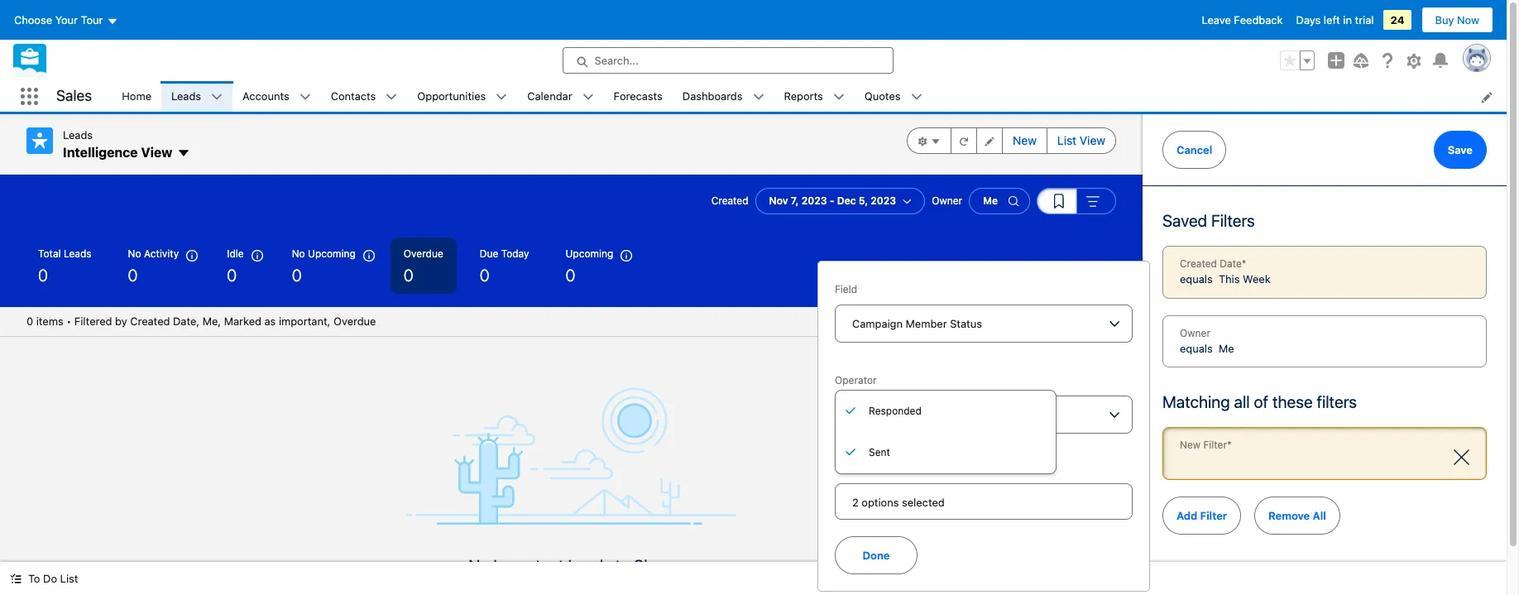 Task type: locate. For each thing, give the bounding box(es) containing it.
overdue left due
[[404, 248, 444, 260]]

* down matching all of these filters
[[1228, 439, 1232, 451]]

1 vertical spatial owner
[[1181, 327, 1211, 339]]

dashboards list item
[[673, 81, 774, 112]]

upcoming up important,
[[308, 248, 356, 260]]

leads right home at the left of the page
[[171, 89, 201, 102]]

2 text default image from the left
[[582, 91, 594, 103]]

owner
[[932, 195, 963, 207], [1181, 327, 1211, 339]]

field
[[835, 283, 858, 296]]

1 vertical spatial filter
[[1201, 509, 1228, 522]]

no right idle
[[292, 248, 305, 260]]

1 horizontal spatial list
[[1058, 133, 1077, 147]]

filter for new filter *
[[1204, 439, 1228, 451]]

key performance indicators group
[[0, 238, 1143, 307]]

text default image for quotes
[[911, 91, 923, 103]]

* for created date * equals this week
[[1242, 257, 1247, 270]]

1 equals from the top
[[1181, 272, 1213, 286]]

text default image inside dashboards list item
[[753, 91, 765, 103]]

0 vertical spatial list
[[1058, 133, 1077, 147]]

text default image inside quotes list item
[[911, 91, 923, 103]]

new inside button
[[1013, 133, 1037, 147]]

2 horizontal spatial created
[[1181, 257, 1218, 270]]

text default image right contacts
[[386, 91, 398, 103]]

owner down created date * equals this week
[[1181, 327, 1211, 339]]

done button
[[835, 536, 918, 574]]

1 horizontal spatial overdue
[[404, 248, 444, 260]]

2023
[[802, 195, 828, 207], [871, 195, 897, 207]]

2 horizontal spatial text default image
[[911, 91, 923, 103]]

0 horizontal spatial created
[[130, 315, 170, 328]]

me inside button
[[984, 195, 998, 207]]

member
[[906, 317, 948, 330]]

no activity
[[128, 248, 179, 260]]

2023 right "5,"
[[871, 195, 897, 207]]

by
[[115, 315, 127, 328]]

filter right add
[[1201, 509, 1228, 522]]

3 text default image from the left
[[911, 91, 923, 103]]

remove all button
[[1255, 496, 1341, 534]]

2 equals from the top
[[1181, 341, 1213, 355]]

group down days
[[1281, 50, 1315, 70]]

0 horizontal spatial upcoming
[[308, 248, 356, 260]]

overdue
[[404, 248, 444, 260], [334, 315, 376, 328]]

save
[[1449, 143, 1474, 156]]

1 horizontal spatial 2023
[[871, 195, 897, 207]]

filter inside 'button'
[[1201, 509, 1228, 522]]

text default image inside to do list button
[[10, 573, 22, 585]]

0 vertical spatial filter
[[1204, 439, 1228, 451]]

2023 left "-"
[[802, 195, 828, 207]]

sent link
[[836, 432, 1056, 474]]

to do list
[[28, 572, 78, 585]]

1 text default image from the left
[[211, 91, 223, 103]]

-
[[830, 195, 835, 207]]

0 horizontal spatial me
[[984, 195, 998, 207]]

0 vertical spatial equals
[[1181, 272, 1213, 286]]

created inside created date * equals this week
[[1181, 257, 1218, 270]]

leave feedback link
[[1203, 13, 1284, 26]]

due today 0
[[480, 248, 529, 285]]

text default image down leads link
[[177, 147, 191, 160]]

text default image left to
[[10, 573, 22, 585]]

today
[[501, 248, 529, 260]]

text default image inside reports list item
[[833, 91, 845, 103]]

0 horizontal spatial no
[[128, 248, 141, 260]]

list view
[[1058, 133, 1106, 147]]

saved
[[1163, 211, 1208, 230]]

1 vertical spatial new
[[1181, 439, 1201, 451]]

nov 7, 2023 - dec 5, 2023
[[770, 195, 897, 207]]

list right new button
[[1058, 133, 1077, 147]]

0 vertical spatial overdue
[[404, 248, 444, 260]]

owner left 'me' button
[[932, 195, 963, 207]]

text default image left the accounts link on the top left of the page
[[211, 91, 223, 103]]

2 vertical spatial created
[[130, 315, 170, 328]]

1 horizontal spatial no
[[292, 248, 305, 260]]

0 horizontal spatial view
[[141, 144, 172, 159]]

list right do
[[60, 572, 78, 585]]

1 horizontal spatial text default image
[[582, 91, 594, 103]]

1 vertical spatial equals
[[1181, 341, 1213, 355]]

cancel button
[[1163, 131, 1227, 169]]

filter for add filter
[[1201, 509, 1228, 522]]

choose your tour button
[[13, 7, 119, 33]]

owner for owner equals me
[[1181, 327, 1211, 339]]

leads
[[171, 89, 201, 102], [63, 128, 93, 142], [64, 248, 92, 260], [568, 556, 612, 575]]

list
[[112, 81, 1508, 112]]

text default image right accounts
[[299, 91, 311, 103]]

filters
[[1317, 392, 1358, 411]]

owner inside owner equals me
[[1181, 327, 1211, 339]]

2 options selected
[[853, 495, 945, 509]]

forecasts link
[[604, 81, 673, 112]]

new
[[1013, 133, 1037, 147], [1181, 439, 1201, 451]]

0 horizontal spatial list
[[60, 572, 78, 585]]

view right 'intelligence'
[[141, 144, 172, 159]]

all
[[1235, 392, 1251, 411]]

view right new button
[[1080, 133, 1106, 147]]

1 vertical spatial created
[[1181, 257, 1218, 270]]

now
[[1458, 13, 1480, 26]]

2 horizontal spatial no
[[469, 556, 490, 575]]

me inside owner equals me
[[1219, 341, 1235, 355]]

leads right "total"
[[64, 248, 92, 260]]

no for no important leads to show
[[469, 556, 490, 575]]

0 horizontal spatial overdue
[[334, 315, 376, 328]]

trial
[[1356, 13, 1375, 26]]

1 horizontal spatial upcoming
[[566, 248, 614, 260]]

0 vertical spatial me
[[984, 195, 998, 207]]

view inside button
[[1080, 133, 1106, 147]]

1 vertical spatial *
[[1228, 439, 1232, 451]]

text default image for contacts
[[386, 91, 398, 103]]

1 horizontal spatial created
[[712, 195, 749, 207]]

intelligence view
[[63, 144, 172, 159]]

overdue inside key performance indicators 'group'
[[404, 248, 444, 260]]

date,
[[173, 315, 200, 328]]

equals up matching
[[1181, 341, 1213, 355]]

1 horizontal spatial new
[[1181, 439, 1201, 451]]

created left nov
[[712, 195, 749, 207]]

created left date
[[1181, 257, 1218, 270]]

new for new filter *
[[1181, 439, 1201, 451]]

0 horizontal spatial *
[[1228, 439, 1232, 451]]

this
[[1219, 272, 1241, 286]]

new down matching
[[1181, 439, 1201, 451]]

group up 'me' button
[[907, 127, 1117, 154]]

text default image
[[211, 91, 223, 103], [582, 91, 594, 103], [911, 91, 923, 103]]

1 horizontal spatial owner
[[1181, 327, 1211, 339]]

equals left this
[[1181, 272, 1213, 286]]

field campaign member status
[[835, 283, 983, 330]]

important,
[[279, 315, 331, 328]]

contacts link
[[321, 81, 386, 112]]

0 vertical spatial owner
[[932, 195, 963, 207]]

responded link
[[836, 391, 1056, 432]]

group down list view button
[[1037, 188, 1117, 214]]

to do list button
[[0, 562, 88, 595]]

no left activity
[[128, 248, 141, 260]]

* up week
[[1242, 257, 1247, 270]]

leave feedback
[[1203, 13, 1284, 26]]

view
[[1080, 133, 1106, 147], [141, 144, 172, 159]]

created right the by
[[130, 315, 170, 328]]

add filter button
[[1163, 496, 1242, 534]]

group
[[1281, 50, 1315, 70], [907, 127, 1117, 154], [1037, 188, 1117, 214]]

0 vertical spatial created
[[712, 195, 749, 207]]

0 vertical spatial group
[[1281, 50, 1315, 70]]

0
[[38, 266, 48, 285], [128, 266, 138, 285], [227, 266, 237, 285], [292, 266, 302, 285], [404, 266, 414, 285], [480, 266, 490, 285], [566, 266, 576, 285], [26, 315, 33, 328]]

items
[[36, 315, 63, 328]]

0 horizontal spatial new
[[1013, 133, 1037, 147]]

options
[[862, 495, 899, 509]]

0 inside overdue 0
[[404, 266, 414, 285]]

1 horizontal spatial me
[[1219, 341, 1235, 355]]

1 horizontal spatial *
[[1242, 257, 1247, 270]]

text default image right quotes
[[911, 91, 923, 103]]

total
[[38, 248, 61, 260]]

5,
[[859, 195, 869, 207]]

all
[[1313, 509, 1327, 522]]

* inside created date * equals this week
[[1242, 257, 1247, 270]]

nov
[[770, 195, 789, 207]]

upcoming right today
[[566, 248, 614, 260]]

text default image inside "contacts" list item
[[386, 91, 398, 103]]

created for created date * equals this week
[[1181, 257, 1218, 270]]

list inside group
[[1058, 133, 1077, 147]]

your
[[55, 13, 78, 26]]

0 vertical spatial new
[[1013, 133, 1037, 147]]

new left list view
[[1013, 133, 1037, 147]]

leads left to
[[568, 556, 612, 575]]

text default image right the 'calendar'
[[582, 91, 594, 103]]

group containing new
[[907, 127, 1117, 154]]

add
[[1177, 509, 1198, 522]]

text default image right reports
[[833, 91, 845, 103]]

home link
[[112, 81, 161, 112]]

0 vertical spatial *
[[1242, 257, 1247, 270]]

show
[[634, 556, 675, 575]]

0 horizontal spatial owner
[[932, 195, 963, 207]]

1 vertical spatial me
[[1219, 341, 1235, 355]]

text default image inside accounts list item
[[299, 91, 311, 103]]

no
[[128, 248, 141, 260], [292, 248, 305, 260], [469, 556, 490, 575]]

text default image for reports
[[833, 91, 845, 103]]

1 vertical spatial group
[[907, 127, 1117, 154]]

text default image left calendar link at the top of page
[[496, 91, 508, 103]]

me,
[[203, 315, 221, 328]]

list
[[1058, 133, 1077, 147], [60, 572, 78, 585]]

tour
[[81, 13, 103, 26]]

filter down matching
[[1204, 439, 1228, 451]]

text default image left reports 'link'
[[753, 91, 765, 103]]

text default image inside "calendar" list item
[[582, 91, 594, 103]]

new filter *
[[1181, 439, 1232, 451]]

no left important
[[469, 556, 490, 575]]

accounts link
[[233, 81, 299, 112]]

0 horizontal spatial 2023
[[802, 195, 828, 207]]

overdue 0
[[404, 248, 444, 285]]

quotes link
[[855, 81, 911, 112]]

idle
[[227, 248, 244, 260]]

text default image
[[299, 91, 311, 103], [386, 91, 398, 103], [496, 91, 508, 103], [753, 91, 765, 103], [833, 91, 845, 103], [177, 147, 191, 160], [10, 573, 22, 585]]

* for new filter *
[[1228, 439, 1232, 451]]

overdue right important,
[[334, 315, 376, 328]]

0 horizontal spatial text default image
[[211, 91, 223, 103]]

new for new
[[1013, 133, 1037, 147]]

important
[[494, 556, 564, 575]]

1 horizontal spatial view
[[1080, 133, 1106, 147]]

matching all of these filters
[[1163, 392, 1358, 411]]

text default image inside leads list item
[[211, 91, 223, 103]]

equals inside owner equals me
[[1181, 341, 1213, 355]]

new button
[[1003, 127, 1048, 154]]

text default image inside the opportunities list item
[[496, 91, 508, 103]]

•
[[66, 315, 71, 328]]

contacts list item
[[321, 81, 408, 112]]



Task type: vqa. For each thing, say whether or not it's contained in the screenshot.
CELL inside My Opportunities grid
no



Task type: describe. For each thing, give the bounding box(es) containing it.
saved filters
[[1163, 211, 1256, 230]]

remove all
[[1269, 509, 1327, 522]]

dec
[[838, 195, 857, 207]]

days
[[1297, 13, 1321, 26]]

text default image for accounts
[[299, 91, 311, 103]]

remove
[[1269, 509, 1311, 522]]

text default image for dashboards
[[753, 91, 765, 103]]

opportunities
[[418, 89, 486, 102]]

opportunities link
[[408, 81, 496, 112]]

buy now
[[1436, 13, 1480, 26]]

created for created
[[712, 195, 749, 207]]

sales
[[56, 87, 92, 105]]

as
[[264, 315, 276, 328]]

accounts list item
[[233, 81, 321, 112]]

1 vertical spatial overdue
[[334, 315, 376, 328]]

0 items • filtered by created date, me, marked as important, overdue status
[[26, 315, 376, 328]]

search... button
[[563, 47, 894, 74]]

value
[[835, 461, 863, 474]]

leads link
[[161, 81, 211, 112]]

matching
[[1163, 392, 1231, 411]]

reports link
[[774, 81, 833, 112]]

equals inside created date * equals this week
[[1181, 272, 1213, 286]]

leads up 'intelligence'
[[63, 128, 93, 142]]

dashboards link
[[673, 81, 753, 112]]

1 2023 from the left
[[802, 195, 828, 207]]

opportunities list item
[[408, 81, 518, 112]]

calendar list item
[[518, 81, 604, 112]]

to
[[28, 572, 40, 585]]

due
[[480, 248, 499, 260]]

1 upcoming from the left
[[308, 248, 356, 260]]

status
[[951, 317, 983, 330]]

no for no activity
[[128, 248, 141, 260]]

calendar
[[528, 89, 573, 102]]

filtered
[[74, 315, 112, 328]]

sent
[[869, 446, 891, 459]]

1 vertical spatial list
[[60, 572, 78, 585]]

in
[[1344, 13, 1353, 26]]

leads inside total leads 0
[[64, 248, 92, 260]]

days left in trial
[[1297, 13, 1375, 26]]

activity
[[144, 248, 179, 260]]

save button
[[1434, 131, 1488, 169]]

no important leads to show
[[469, 556, 675, 575]]

list containing home
[[112, 81, 1508, 112]]

text default image for opportunities
[[496, 91, 508, 103]]

no upcoming
[[292, 248, 356, 260]]

2 options selected button
[[835, 483, 1133, 519]]

choose your tour
[[14, 13, 103, 26]]

accounts
[[243, 89, 289, 102]]

do
[[43, 572, 57, 585]]

leads list item
[[161, 81, 233, 112]]

Field button
[[835, 305, 1133, 343]]

left
[[1324, 13, 1341, 26]]

intelligence
[[63, 144, 138, 159]]

these
[[1273, 392, 1313, 411]]

7,
[[791, 195, 799, 207]]

2 2023 from the left
[[871, 195, 897, 207]]

contacts
[[331, 89, 376, 102]]

quotes list item
[[855, 81, 933, 112]]

forecasts
[[614, 89, 663, 102]]

owner for owner
[[932, 195, 963, 207]]

responded
[[869, 405, 922, 417]]

campaign
[[853, 317, 903, 330]]

leave
[[1203, 13, 1232, 26]]

dashboards
[[683, 89, 743, 102]]

0 inside due today 0
[[480, 266, 490, 285]]

2
[[853, 495, 859, 509]]

done
[[863, 548, 890, 562]]

0 inside total leads 0
[[38, 266, 48, 285]]

buy now button
[[1422, 7, 1494, 33]]

nov 7, 2023 - dec 5, 2023 button
[[756, 188, 926, 214]]

0 items • filtered by created date, me, marked as important, overdue
[[26, 315, 376, 328]]

marked
[[224, 315, 262, 328]]

2 vertical spatial group
[[1037, 188, 1117, 214]]

selected
[[902, 495, 945, 509]]

2 upcoming from the left
[[566, 248, 614, 260]]

leads inside list item
[[171, 89, 201, 102]]

calendar link
[[518, 81, 582, 112]]

view for list view
[[1080, 133, 1106, 147]]

text default image for leads
[[211, 91, 223, 103]]

text default image for calendar
[[582, 91, 594, 103]]

date
[[1221, 257, 1242, 270]]

me button
[[970, 188, 1031, 214]]

view for intelligence view
[[141, 144, 172, 159]]

week
[[1244, 272, 1271, 286]]

feedback
[[1235, 13, 1284, 26]]

no for no upcoming
[[292, 248, 305, 260]]

total leads 0
[[38, 248, 92, 285]]

home
[[122, 89, 152, 102]]

owner equals me
[[1181, 327, 1235, 355]]

reports list item
[[774, 81, 855, 112]]

of
[[1255, 392, 1269, 411]]

24
[[1391, 13, 1405, 26]]

reports
[[784, 89, 824, 102]]

to
[[616, 556, 630, 575]]

add filter
[[1177, 509, 1228, 522]]



